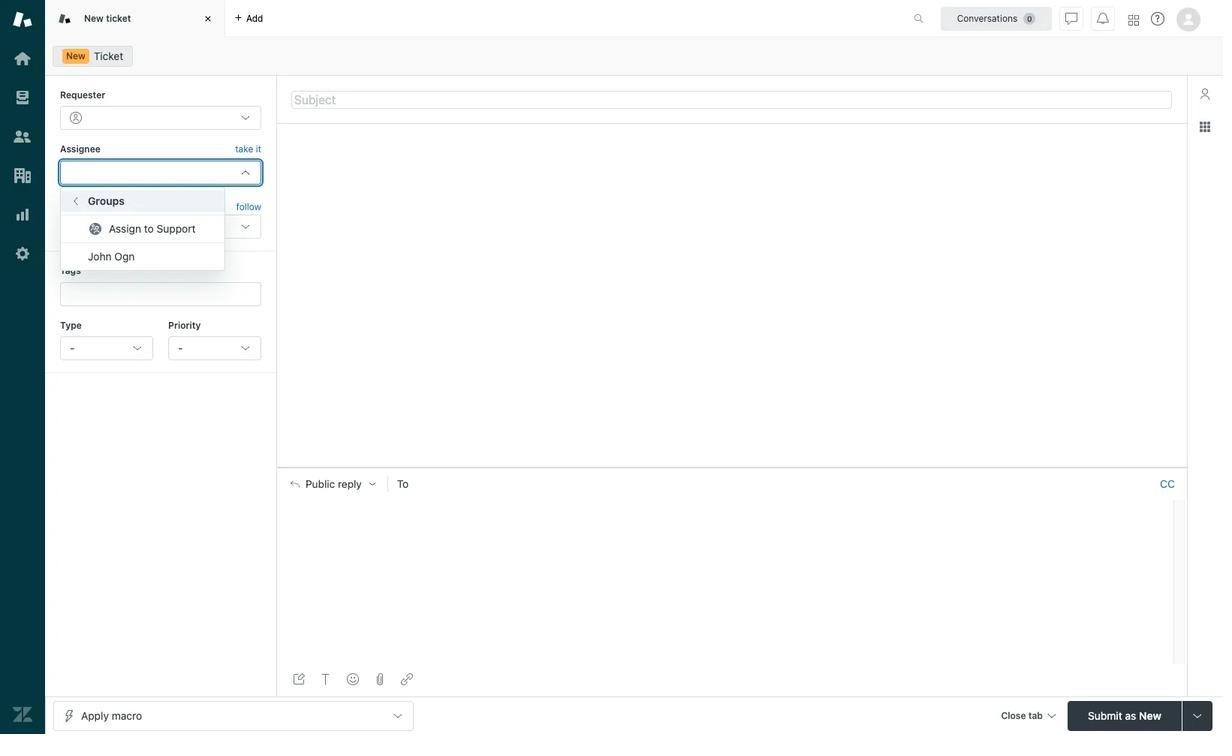 Task type: vqa. For each thing, say whether or not it's contained in the screenshot.
'Assign to Support'
yes



Task type: describe. For each thing, give the bounding box(es) containing it.
add link (cmd k) image
[[401, 674, 413, 686]]

apps image
[[1199, 121, 1211, 133]]

assignee list box
[[60, 187, 225, 271]]

organizations image
[[13, 166, 32, 185]]

minimize composer image
[[726, 462, 738, 474]]

- button for priority
[[168, 336, 261, 360]]

groups option
[[61, 191, 224, 212]]

notifications image
[[1097, 12, 1109, 24]]

ogn
[[114, 250, 135, 263]]

take
[[235, 144, 253, 155]]

main element
[[0, 0, 45, 734]]

public reply
[[306, 478, 362, 490]]

follow button
[[236, 200, 261, 214]]

close
[[1001, 710, 1026, 721]]

requester
[[60, 89, 105, 101]]

close tab button
[[994, 701, 1062, 733]]

close image
[[200, 11, 216, 26]]

get started image
[[13, 49, 32, 68]]

tab
[[1029, 710, 1043, 721]]

support
[[157, 223, 196, 235]]

tags
[[60, 265, 81, 276]]

john
[[88, 250, 112, 263]]

take it button
[[235, 142, 261, 158]]

new for new ticket
[[84, 13, 104, 24]]

- for type
[[70, 342, 75, 354]]

zendesk products image
[[1129, 15, 1139, 25]]

requester element
[[60, 106, 261, 130]]

type
[[60, 320, 82, 331]]

displays possible ticket submission types image
[[1192, 710, 1204, 722]]

public
[[306, 478, 335, 490]]

reporting image
[[13, 205, 32, 225]]

priority
[[168, 320, 201, 331]]

zendesk support image
[[13, 10, 32, 29]]

ticket
[[94, 50, 123, 62]]

assignee element
[[60, 161, 261, 185]]

follow
[[236, 201, 261, 212]]

secondary element
[[45, 41, 1223, 71]]

groups
[[88, 195, 125, 208]]

john ogn
[[88, 250, 135, 263]]

add button
[[225, 0, 272, 37]]

- for priority
[[178, 342, 183, 354]]

admin image
[[13, 244, 32, 264]]

apply
[[81, 709, 109, 722]]

ticket
[[106, 13, 131, 24]]

views image
[[13, 88, 32, 107]]

public reply button
[[277, 468, 387, 500]]

- button for type
[[60, 336, 153, 360]]

take it
[[235, 144, 261, 155]]

apply macro
[[81, 709, 142, 722]]

assign to support
[[109, 223, 196, 235]]



Task type: locate. For each thing, give the bounding box(es) containing it.
new ticket tab
[[45, 0, 225, 38]]

Subject field
[[291, 90, 1172, 109]]

to
[[144, 223, 154, 235]]

conversations button
[[941, 6, 1052, 30]]

1 vertical spatial new
[[66, 50, 86, 62]]

add
[[246, 12, 263, 24]]

tabs tab list
[[45, 0, 898, 38]]

macro
[[112, 709, 142, 722]]

1 - button from the left
[[60, 336, 153, 360]]

as
[[1125, 709, 1136, 722]]

get help image
[[1151, 12, 1165, 26]]

reply
[[338, 478, 362, 490]]

close tab
[[1001, 710, 1043, 721]]

zendesk image
[[13, 705, 32, 725]]

1 horizontal spatial - button
[[168, 336, 261, 360]]

new inside the secondary element
[[66, 50, 86, 62]]

2 vertical spatial new
[[1139, 709, 1162, 722]]

new for new
[[66, 50, 86, 62]]

add attachment image
[[374, 674, 386, 686]]

- button down priority
[[168, 336, 261, 360]]

assign
[[109, 223, 141, 235]]

submit
[[1088, 709, 1122, 722]]

2 - button from the left
[[168, 336, 261, 360]]

new left the ticket
[[84, 13, 104, 24]]

Tags field
[[71, 287, 247, 302]]

- button
[[60, 336, 153, 360], [168, 336, 261, 360]]

assign to support option
[[61, 219, 224, 240]]

- down type
[[70, 342, 75, 354]]

it
[[256, 144, 261, 155]]

to
[[397, 477, 409, 490]]

format text image
[[320, 674, 332, 686]]

None field
[[71, 219, 229, 234]]

Assignee field
[[70, 166, 234, 179]]

- button down type
[[60, 336, 153, 360]]

cc
[[1160, 477, 1175, 490]]

cc button
[[1160, 477, 1175, 491]]

new
[[84, 13, 104, 24], [66, 50, 86, 62], [1139, 709, 1162, 722]]

conversations
[[957, 12, 1018, 24]]

new left ticket
[[66, 50, 86, 62]]

-
[[70, 342, 75, 354], [178, 342, 183, 354]]

customers image
[[13, 127, 32, 146]]

new inside tab
[[84, 13, 104, 24]]

assignee
[[60, 144, 100, 155]]

submit as new
[[1088, 709, 1162, 722]]

0 vertical spatial new
[[84, 13, 104, 24]]

customer context image
[[1199, 88, 1211, 100]]

0 horizontal spatial -
[[70, 342, 75, 354]]

new ticket
[[84, 13, 131, 24]]

draft mode image
[[293, 674, 305, 686]]

- down priority
[[178, 342, 183, 354]]

0 horizontal spatial - button
[[60, 336, 153, 360]]

button displays agent's chat status as invisible. image
[[1066, 12, 1078, 24]]

new right as at the right of the page
[[1139, 709, 1162, 722]]

1 - from the left
[[70, 342, 75, 354]]

2 - from the left
[[178, 342, 183, 354]]

insert emojis image
[[347, 674, 359, 686]]

1 horizontal spatial -
[[178, 342, 183, 354]]



